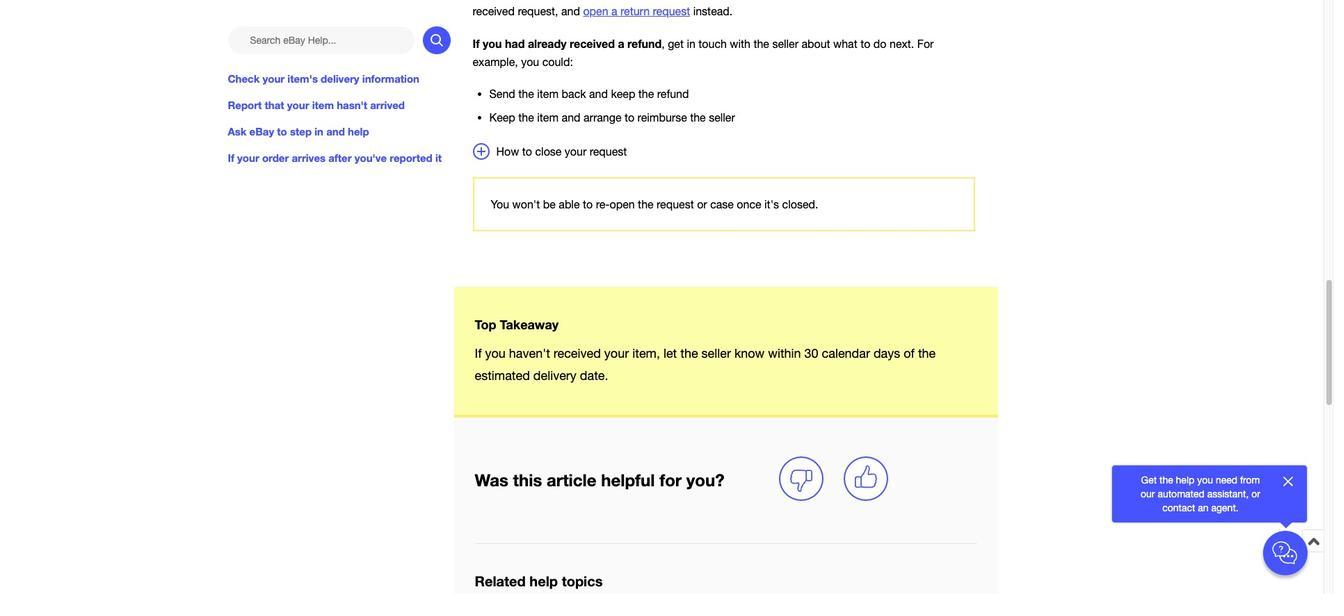 Task type: locate. For each thing, give the bounding box(es) containing it.
delivery up report that your item hasn't arrived "link"
[[321, 72, 360, 85]]

1 horizontal spatial and
[[562, 111, 581, 124]]

if
[[473, 37, 480, 50], [228, 152, 234, 164], [475, 346, 482, 361]]

your up that
[[263, 72, 285, 85]]

, get in touch with the seller about what to do next. for example, you could:
[[473, 37, 934, 68]]

2 horizontal spatial and
[[589, 87, 608, 100]]

the right 'with'
[[754, 37, 770, 50]]

or
[[697, 198, 708, 211], [1252, 489, 1261, 500]]

0 horizontal spatial open
[[583, 5, 609, 18]]

to inside , get in touch with the seller about what to do next. for example, you could:
[[861, 37, 871, 50]]

and down back
[[562, 111, 581, 124]]

if your order arrives after you've reported it
[[228, 152, 442, 164]]

item up close at the left top of the page
[[537, 111, 559, 124]]

if you had already received a refund
[[473, 37, 662, 50]]

you
[[483, 37, 502, 50], [521, 55, 539, 68], [485, 346, 506, 361], [1198, 475, 1214, 486]]

received inside if you haven't received your item, let the seller know within 30 calendar days of the estimated delivery date.
[[554, 346, 601, 361]]

seller for send the item back and keep the refund
[[709, 111, 735, 124]]

if inside if you haven't received your item, let the seller know within 30 calendar days of the estimated delivery date.
[[475, 346, 482, 361]]

to left step at the top
[[277, 125, 287, 138]]

1 vertical spatial received
[[554, 346, 601, 361]]

or down the from
[[1252, 489, 1261, 500]]

request
[[653, 5, 690, 18], [590, 145, 627, 158], [657, 198, 694, 211]]

and
[[589, 87, 608, 100], [562, 111, 581, 124], [326, 125, 345, 138]]

1 vertical spatial delivery
[[534, 369, 577, 383]]

1 vertical spatial or
[[1252, 489, 1261, 500]]

or inside the get the help you need from our automated assistant, or contact an agent.
[[1252, 489, 1261, 500]]

1 vertical spatial open
[[610, 198, 635, 211]]

item
[[537, 87, 559, 100], [312, 99, 334, 111], [537, 111, 559, 124]]

help left topics
[[530, 573, 558, 590]]

2 vertical spatial if
[[475, 346, 482, 361]]

1 horizontal spatial in
[[687, 37, 696, 50]]

the
[[754, 37, 770, 50], [519, 87, 534, 100], [639, 87, 654, 100], [519, 111, 534, 124], [690, 111, 706, 124], [638, 198, 654, 211], [681, 346, 698, 361], [919, 346, 936, 361], [1160, 475, 1174, 486]]

Search eBay Help... text field
[[228, 26, 414, 54]]

your right close at the left top of the page
[[565, 145, 587, 158]]

helpful
[[601, 471, 655, 491]]

estimated
[[475, 369, 530, 383]]

0 vertical spatial delivery
[[321, 72, 360, 85]]

get the help you need from our automated assistant, or contact an agent.
[[1141, 475, 1261, 514]]

if your order arrives after you've reported it link
[[228, 150, 451, 166]]

check your item's delivery information
[[228, 72, 420, 85]]

2 vertical spatial and
[[326, 125, 345, 138]]

item inside "link"
[[312, 99, 334, 111]]

1 horizontal spatial help
[[530, 573, 558, 590]]

or left case
[[697, 198, 708, 211]]

reimburse
[[638, 111, 687, 124]]

if for if you haven't received your item, let the seller know within 30 calendar days of the estimated delivery date.
[[475, 346, 482, 361]]

delivery down the haven't
[[534, 369, 577, 383]]

1 horizontal spatial or
[[1252, 489, 1261, 500]]

seller left about
[[773, 37, 799, 50]]

refund
[[628, 37, 662, 50], [657, 87, 689, 100]]

item for send
[[537, 87, 559, 100]]

how
[[497, 145, 519, 158]]

you down had
[[521, 55, 539, 68]]

you inside the get the help you need from our automated assistant, or contact an agent.
[[1198, 475, 1214, 486]]

request up get
[[653, 5, 690, 18]]

delivery
[[321, 72, 360, 85], [534, 369, 577, 383]]

after
[[329, 152, 352, 164]]

re-
[[596, 198, 610, 211]]

you inside if you haven't received your item, let the seller know within 30 calendar days of the estimated delivery date.
[[485, 346, 506, 361]]

takeaway
[[500, 317, 559, 332]]

example,
[[473, 55, 518, 68]]

help up 'automated'
[[1176, 475, 1195, 486]]

1 vertical spatial a
[[618, 37, 625, 50]]

open a return request link
[[583, 5, 690, 18]]

request down keep the item and arrange to reimburse the seller on the top of the page
[[590, 145, 627, 158]]

1 vertical spatial request
[[590, 145, 627, 158]]

0 vertical spatial help
[[348, 125, 369, 138]]

the right reimburse
[[690, 111, 706, 124]]

2 horizontal spatial help
[[1176, 475, 1195, 486]]

your inside how to close your request dropdown button
[[565, 145, 587, 158]]

for
[[918, 37, 934, 50]]

0 vertical spatial in
[[687, 37, 696, 50]]

you up estimated
[[485, 346, 506, 361]]

the right the "keep"
[[519, 111, 534, 124]]

report that your item hasn't arrived
[[228, 99, 405, 111]]

help down "hasn't"
[[348, 125, 369, 138]]

our
[[1141, 489, 1156, 500]]

in right step at the top
[[315, 125, 324, 138]]

and up if your order arrives after you've reported it
[[326, 125, 345, 138]]

get
[[1142, 475, 1157, 486]]

for
[[660, 471, 682, 491]]

how to close your request
[[497, 145, 627, 158]]

your left "item,"
[[605, 346, 629, 361]]

ask ebay to step in and help
[[228, 125, 369, 138]]

2 vertical spatial seller
[[702, 346, 731, 361]]

1 vertical spatial and
[[562, 111, 581, 124]]

from
[[1241, 475, 1261, 486]]

received
[[570, 37, 615, 50], [554, 346, 601, 361]]

a down return
[[618, 37, 625, 50]]

if down top
[[475, 346, 482, 361]]

if up example,
[[473, 37, 480, 50]]

your right that
[[287, 99, 309, 111]]

keep
[[611, 87, 636, 100]]

help inside the get the help you need from our automated assistant, or contact an agent.
[[1176, 475, 1195, 486]]

arrange
[[584, 111, 622, 124]]

back
[[562, 87, 586, 100]]

your
[[263, 72, 285, 85], [287, 99, 309, 111], [565, 145, 587, 158], [237, 152, 259, 164], [605, 346, 629, 361]]

your left order
[[237, 152, 259, 164]]

seller left know
[[702, 346, 731, 361]]

it
[[436, 152, 442, 164]]

refund left get
[[628, 37, 662, 50]]

0 horizontal spatial help
[[348, 125, 369, 138]]

information
[[362, 72, 420, 85]]

item left back
[[537, 87, 559, 100]]

0 horizontal spatial in
[[315, 125, 324, 138]]

help
[[348, 125, 369, 138], [1176, 475, 1195, 486], [530, 573, 558, 590]]

or for assistant,
[[1252, 489, 1261, 500]]

in inside , get in touch with the seller about what to do next. for example, you could:
[[687, 37, 696, 50]]

1 horizontal spatial open
[[610, 198, 635, 211]]

do
[[874, 37, 887, 50]]

1 horizontal spatial delivery
[[534, 369, 577, 383]]

0 vertical spatial a
[[612, 5, 618, 18]]

to down keep
[[625, 111, 635, 124]]

automated
[[1158, 489, 1205, 500]]

seller up how to close your request dropdown button
[[709, 111, 735, 124]]

1 vertical spatial seller
[[709, 111, 735, 124]]

,
[[662, 37, 665, 50]]

let
[[664, 346, 677, 361]]

get the help you need from our automated assistant, or contact an agent. tooltip
[[1135, 474, 1267, 516]]

seller
[[773, 37, 799, 50], [709, 111, 735, 124], [702, 346, 731, 361]]

0 horizontal spatial and
[[326, 125, 345, 138]]

received up 'date.' at the bottom of page
[[554, 346, 601, 361]]

to right how
[[522, 145, 532, 158]]

a
[[612, 5, 618, 18], [618, 37, 625, 50]]

check your item's delivery information link
[[228, 71, 451, 86]]

received up could:
[[570, 37, 615, 50]]

seller inside if you haven't received your item, let the seller know within 30 calendar days of the estimated delivery date.
[[702, 346, 731, 361]]

item down check your item's delivery information
[[312, 99, 334, 111]]

agent.
[[1212, 503, 1239, 514]]

help inside "link"
[[348, 125, 369, 138]]

seller inside , get in touch with the seller about what to do next. for example, you could:
[[773, 37, 799, 50]]

the inside the get the help you need from our automated assistant, or contact an agent.
[[1160, 475, 1174, 486]]

in right get
[[687, 37, 696, 50]]

the right get
[[1160, 475, 1174, 486]]

days
[[874, 346, 901, 361]]

had
[[505, 37, 525, 50]]

item for keep
[[537, 111, 559, 124]]

won't
[[513, 198, 540, 211]]

and inside "link"
[[326, 125, 345, 138]]

to
[[861, 37, 871, 50], [625, 111, 635, 124], [277, 125, 287, 138], [522, 145, 532, 158], [583, 198, 593, 211]]

open left return
[[583, 5, 609, 18]]

0 vertical spatial or
[[697, 198, 708, 211]]

to left 'do'
[[861, 37, 871, 50]]

and up arrange
[[589, 87, 608, 100]]

item's
[[288, 72, 318, 85]]

your inside if you haven't received your item, let the seller know within 30 calendar days of the estimated delivery date.
[[605, 346, 629, 361]]

reported
[[390, 152, 433, 164]]

1 vertical spatial in
[[315, 125, 324, 138]]

in
[[687, 37, 696, 50], [315, 125, 324, 138]]

1 vertical spatial help
[[1176, 475, 1195, 486]]

1 horizontal spatial a
[[618, 37, 625, 50]]

0 vertical spatial if
[[473, 37, 480, 50]]

a left return
[[612, 5, 618, 18]]

1 vertical spatial if
[[228, 152, 234, 164]]

open right able
[[610, 198, 635, 211]]

your inside if your order arrives after you've reported it link
[[237, 152, 259, 164]]

your inside check your item's delivery information link
[[263, 72, 285, 85]]

you left need
[[1198, 475, 1214, 486]]

request left case
[[657, 198, 694, 211]]

0 horizontal spatial or
[[697, 198, 708, 211]]

report that your item hasn't arrived link
[[228, 97, 451, 113]]

0 vertical spatial open
[[583, 5, 609, 18]]

if down ask
[[228, 152, 234, 164]]

once
[[737, 198, 762, 211]]

refund up reimburse
[[657, 87, 689, 100]]

check
[[228, 72, 260, 85]]

0 vertical spatial seller
[[773, 37, 799, 50]]



Task type: describe. For each thing, give the bounding box(es) containing it.
if for if your order arrives after you've reported it
[[228, 152, 234, 164]]

2 vertical spatial help
[[530, 573, 558, 590]]

able
[[559, 198, 580, 211]]

contact
[[1163, 503, 1196, 514]]

instead.
[[694, 5, 733, 18]]

to inside dropdown button
[[522, 145, 532, 158]]

haven't
[[509, 346, 550, 361]]

it's
[[765, 198, 779, 211]]

if for if you had already received a refund
[[473, 37, 480, 50]]

arrives
[[292, 152, 326, 164]]

top takeaway
[[475, 317, 559, 332]]

you've
[[355, 152, 387, 164]]

open a return request instead.
[[583, 5, 733, 18]]

top
[[475, 317, 497, 332]]

0 vertical spatial received
[[570, 37, 615, 50]]

if you haven't received your item, let the seller know within 30 calendar days of the estimated delivery date.
[[475, 346, 936, 383]]

next.
[[890, 37, 915, 50]]

closed.
[[783, 198, 819, 211]]

the right keep
[[639, 87, 654, 100]]

hasn't
[[337, 99, 367, 111]]

arrived
[[370, 99, 405, 111]]

you up example,
[[483, 37, 502, 50]]

about
[[802, 37, 831, 50]]

0 horizontal spatial delivery
[[321, 72, 360, 85]]

you?
[[687, 471, 725, 491]]

calendar
[[822, 346, 871, 361]]

need
[[1216, 475, 1238, 486]]

return
[[621, 5, 650, 18]]

was
[[475, 471, 509, 491]]

30
[[805, 346, 819, 361]]

know
[[735, 346, 765, 361]]

item,
[[633, 346, 660, 361]]

order
[[262, 152, 289, 164]]

0 vertical spatial and
[[589, 87, 608, 100]]

with
[[730, 37, 751, 50]]

keep the item and arrange to reimburse the seller
[[490, 111, 735, 124]]

be
[[543, 198, 556, 211]]

assistant,
[[1208, 489, 1249, 500]]

date.
[[580, 369, 609, 383]]

case
[[711, 198, 734, 211]]

the right let
[[681, 346, 698, 361]]

the right "of"
[[919, 346, 936, 361]]

within
[[768, 346, 801, 361]]

send
[[490, 87, 516, 100]]

ask ebay to step in and help link
[[228, 124, 451, 139]]

delivery inside if you haven't received your item, let the seller know within 30 calendar days of the estimated delivery date.
[[534, 369, 577, 383]]

already
[[528, 37, 567, 50]]

you
[[491, 198, 510, 211]]

0 vertical spatial request
[[653, 5, 690, 18]]

seller for top takeaway
[[702, 346, 731, 361]]

ask
[[228, 125, 247, 138]]

of
[[904, 346, 915, 361]]

how to close your request button
[[473, 143, 975, 160]]

the inside , get in touch with the seller about what to do next. for example, you could:
[[754, 37, 770, 50]]

step
[[290, 125, 312, 138]]

related
[[475, 573, 526, 590]]

2 vertical spatial request
[[657, 198, 694, 211]]

0 vertical spatial refund
[[628, 37, 662, 50]]

send the item back and keep the refund
[[490, 87, 689, 100]]

to inside "link"
[[277, 125, 287, 138]]

you won't be able to re-open the request or case once it's closed.
[[491, 198, 819, 211]]

keep
[[490, 111, 516, 124]]

this
[[513, 471, 542, 491]]

article
[[547, 471, 597, 491]]

you inside , get in touch with the seller about what to do next. for example, you could:
[[521, 55, 539, 68]]

or for request
[[697, 198, 708, 211]]

in inside "link"
[[315, 125, 324, 138]]

that
[[265, 99, 284, 111]]

1 vertical spatial refund
[[657, 87, 689, 100]]

your inside report that your item hasn't arrived "link"
[[287, 99, 309, 111]]

touch
[[699, 37, 727, 50]]

could:
[[543, 55, 573, 68]]

topics
[[562, 573, 603, 590]]

to left re-
[[583, 198, 593, 211]]

0 horizontal spatial a
[[612, 5, 618, 18]]

request inside dropdown button
[[590, 145, 627, 158]]

was this article helpful for you?
[[475, 471, 725, 491]]

an
[[1199, 503, 1209, 514]]

close
[[535, 145, 562, 158]]

report
[[228, 99, 262, 111]]

get
[[668, 37, 684, 50]]

ebay
[[250, 125, 274, 138]]

the right send
[[519, 87, 534, 100]]

related help topics
[[475, 573, 603, 590]]

what
[[834, 37, 858, 50]]

the right re-
[[638, 198, 654, 211]]



Task type: vqa. For each thing, say whether or not it's contained in the screenshot.
the bottom All
no



